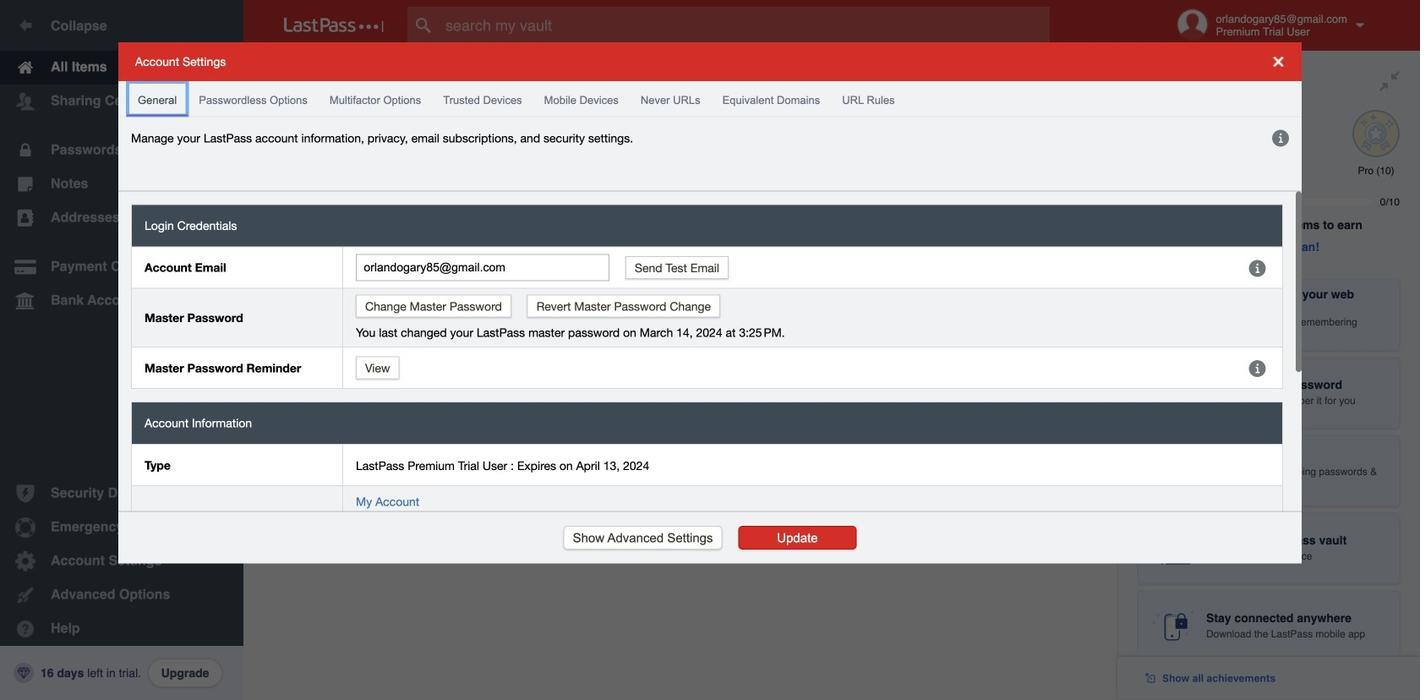 Task type: describe. For each thing, give the bounding box(es) containing it.
Search search field
[[408, 7, 1083, 44]]

lastpass image
[[284, 18, 384, 33]]

search my vault text field
[[408, 7, 1083, 44]]



Task type: locate. For each thing, give the bounding box(es) containing it.
main navigation navigation
[[0, 0, 244, 700]]

main content main content
[[244, 51, 1118, 55]]



Task type: vqa. For each thing, say whether or not it's contained in the screenshot.
alert
no



